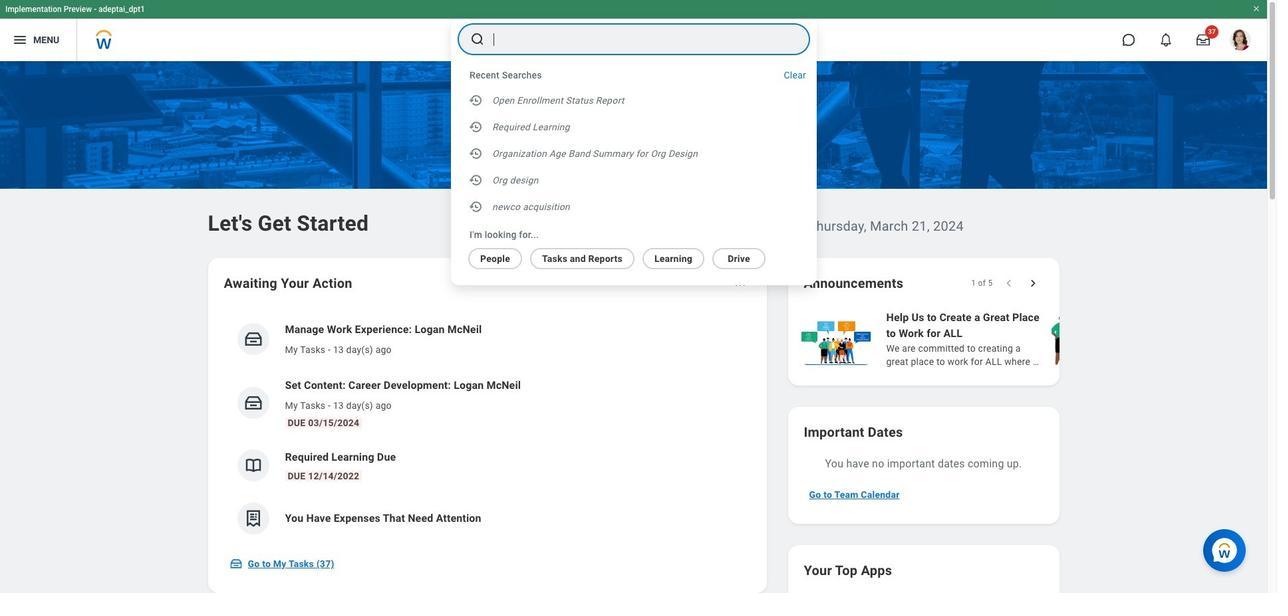Task type: describe. For each thing, give the bounding box(es) containing it.
3 time image from the top
[[468, 172, 484, 188]]

2 time image from the top
[[468, 146, 484, 162]]

inbox large image
[[1197, 33, 1210, 47]]

search image
[[470, 31, 486, 47]]

close environment banner image
[[1252, 5, 1260, 13]]

1 horizontal spatial list
[[798, 309, 1277, 370]]

Search Workday  search field
[[494, 25, 782, 54]]

book open image
[[243, 456, 263, 476]]

4 time image from the top
[[468, 199, 484, 215]]

chevron right small image
[[1026, 277, 1039, 290]]

1 inbox image from the top
[[243, 329, 263, 349]]



Task type: vqa. For each thing, say whether or not it's contained in the screenshot.
list
yes



Task type: locate. For each thing, give the bounding box(es) containing it.
2 inbox image from the top
[[243, 393, 263, 413]]

2 list box from the top
[[451, 243, 801, 269]]

1 vertical spatial list box
[[451, 243, 801, 269]]

inbox image
[[229, 557, 242, 571]]

status
[[971, 278, 993, 289]]

0 horizontal spatial list
[[224, 311, 751, 545]]

chevron left small image
[[1002, 277, 1015, 290]]

0 vertical spatial list box
[[451, 87, 817, 223]]

notifications large image
[[1159, 33, 1173, 47]]

1 vertical spatial inbox image
[[243, 393, 263, 413]]

justify image
[[12, 32, 28, 48]]

None search field
[[451, 19, 817, 285]]

1 list box from the top
[[451, 87, 817, 223]]

dashboard expenses image
[[243, 509, 263, 529]]

main content
[[0, 61, 1277, 593]]

time image
[[468, 119, 484, 135]]

list box
[[451, 87, 817, 223], [451, 243, 801, 269]]

profile logan mcneil image
[[1230, 29, 1251, 53]]

banner
[[0, 0, 1267, 61]]

list
[[798, 309, 1277, 370], [224, 311, 751, 545]]

inbox image
[[243, 329, 263, 349], [243, 393, 263, 413]]

1 time image from the top
[[468, 92, 484, 108]]

time image
[[468, 92, 484, 108], [468, 146, 484, 162], [468, 172, 484, 188], [468, 199, 484, 215]]

0 vertical spatial inbox image
[[243, 329, 263, 349]]



